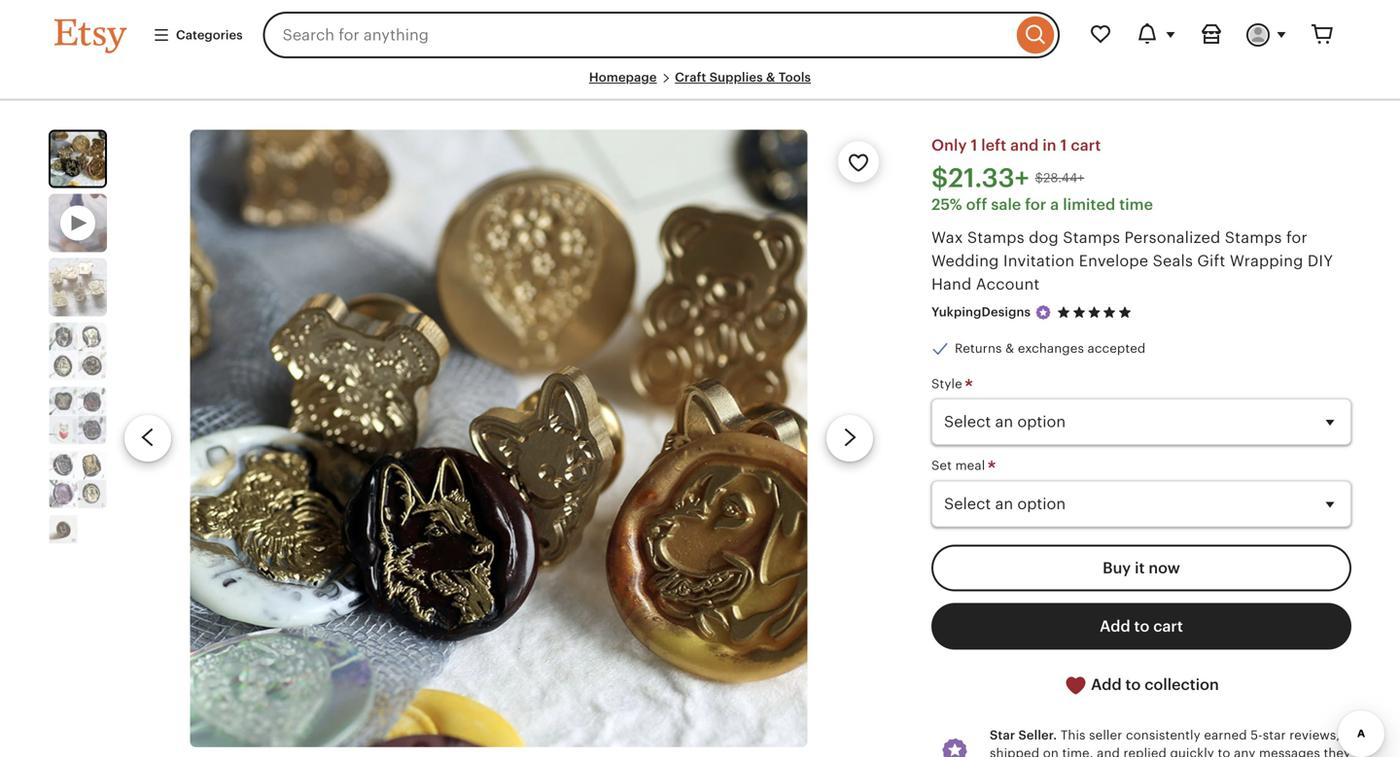 Task type: locate. For each thing, give the bounding box(es) containing it.
to left collection
[[1126, 676, 1141, 694]]

wax stamps dog stamps personalized stamps for wedding invitation envelope seals gift wrapping diy hand account
[[932, 229, 1334, 293]]

$21.33+ $28.44+
[[932, 163, 1085, 193]]

1 vertical spatial cart
[[1154, 618, 1184, 635]]

this seller consistently earned 5-star reviews, shipped on time, and replied quickly to any messages the
[[990, 729, 1351, 758]]

add to collection button
[[932, 662, 1352, 710]]

0 horizontal spatial and
[[1011, 137, 1039, 154]]

to inside this seller consistently earned 5-star reviews, shipped on time, and replied quickly to any messages the
[[1218, 746, 1231, 758]]

wax
[[932, 229, 963, 247]]

stamps down "sale"
[[968, 229, 1025, 247]]

invitation
[[1004, 253, 1075, 270]]

time,
[[1063, 746, 1094, 758]]

left
[[982, 137, 1007, 154]]

cart right in
[[1071, 137, 1101, 154]]

0 vertical spatial add
[[1100, 618, 1131, 635]]

star_seller image
[[1035, 304, 1052, 322]]

2 horizontal spatial stamps
[[1225, 229, 1282, 247]]

$21.33+
[[932, 163, 1030, 193]]

menu bar containing categories
[[0, 0, 1401, 101]]

star
[[990, 729, 1016, 743]]

wax stamps dog stamps personalized stamps for wedding image 5 image
[[49, 451, 107, 509]]

1 vertical spatial add
[[1091, 676, 1122, 694]]

meal
[[956, 459, 986, 473]]

1 vertical spatial for
[[1287, 229, 1308, 247]]

1 stamps from the left
[[968, 229, 1025, 247]]

gift
[[1198, 253, 1226, 270]]

1 vertical spatial &
[[1006, 342, 1015, 356]]

seller.
[[1019, 729, 1057, 743]]

&
[[766, 70, 776, 85], [1006, 342, 1015, 356]]

wax stamps dog stamps personalized stamps for wedding image 4 image
[[49, 387, 107, 445]]

add to collection
[[1088, 676, 1219, 694]]

1 vertical spatial to
[[1126, 676, 1141, 694]]

0 horizontal spatial &
[[766, 70, 776, 85]]

in
[[1043, 137, 1057, 154]]

1 horizontal spatial and
[[1097, 746, 1120, 758]]

and down the seller
[[1097, 746, 1120, 758]]

and
[[1011, 137, 1039, 154], [1097, 746, 1120, 758]]

0 horizontal spatial 1
[[971, 137, 978, 154]]

buy it now
[[1103, 560, 1181, 577]]

menu bar containing homepage
[[54, 70, 1346, 101]]

for inside wax stamps dog stamps personalized stamps for wedding invitation envelope seals gift wrapping diy hand account
[[1287, 229, 1308, 247]]

& left tools
[[766, 70, 776, 85]]

categories button
[[138, 17, 257, 53]]

0 vertical spatial to
[[1135, 618, 1150, 635]]

0 horizontal spatial cart
[[1071, 137, 1101, 154]]

star
[[1263, 729, 1286, 743]]

stamps up wrapping
[[1225, 229, 1282, 247]]

set meal
[[932, 459, 989, 473]]

stamps up envelope
[[1063, 229, 1121, 247]]

supplies
[[710, 70, 763, 85]]

0 vertical spatial and
[[1011, 137, 1039, 154]]

0 horizontal spatial wax stamps dog stamps personalized stamps for wedding image 1 image
[[51, 132, 105, 186]]

earned
[[1204, 729, 1248, 743]]

off
[[966, 196, 988, 214]]

to down buy it now button
[[1135, 618, 1150, 635]]

cart
[[1071, 137, 1101, 154], [1154, 618, 1184, 635]]

and left in
[[1011, 137, 1039, 154]]

for up wrapping
[[1287, 229, 1308, 247]]

this
[[1061, 729, 1086, 743]]

to down earned on the right bottom
[[1218, 746, 1231, 758]]

quickly
[[1170, 746, 1215, 758]]

0 vertical spatial for
[[1025, 196, 1047, 214]]

only 1 left and in 1 cart
[[932, 137, 1101, 154]]

1 horizontal spatial stamps
[[1063, 229, 1121, 247]]

for
[[1025, 196, 1047, 214], [1287, 229, 1308, 247]]

1 vertical spatial and
[[1097, 746, 1120, 758]]

set
[[932, 459, 952, 473]]

add up the seller
[[1091, 676, 1122, 694]]

add down buy
[[1100, 618, 1131, 635]]

2 vertical spatial to
[[1218, 746, 1231, 758]]

cart down now
[[1154, 618, 1184, 635]]

to for collection
[[1126, 676, 1141, 694]]

None search field
[[263, 12, 1060, 58]]

1 left left
[[971, 137, 978, 154]]

wax stamps dog stamps personalized stamps for wedding image 1 image
[[190, 130, 808, 748], [51, 132, 105, 186]]

star seller.
[[990, 729, 1057, 743]]

reviews,
[[1290, 729, 1341, 743]]

sale
[[991, 196, 1022, 214]]

now
[[1149, 560, 1181, 577]]

0 vertical spatial &
[[766, 70, 776, 85]]

to
[[1135, 618, 1150, 635], [1126, 676, 1141, 694], [1218, 746, 1231, 758]]

personalized
[[1125, 229, 1221, 247]]

& right returns
[[1006, 342, 1015, 356]]

1 1 from the left
[[971, 137, 978, 154]]

add
[[1100, 618, 1131, 635], [1091, 676, 1122, 694]]

diy
[[1308, 253, 1334, 270]]

returns
[[955, 342, 1002, 356]]

add for add to cart
[[1100, 618, 1131, 635]]

1
[[971, 137, 978, 154], [1061, 137, 1067, 154]]

dog
[[1029, 229, 1059, 247]]

0 horizontal spatial stamps
[[968, 229, 1025, 247]]

wax stamps dog stamps personalized stamps for wedding image 3 image
[[49, 322, 107, 381]]

3 stamps from the left
[[1225, 229, 1282, 247]]

time
[[1120, 196, 1154, 214]]

stamps
[[968, 229, 1025, 247], [1063, 229, 1121, 247], [1225, 229, 1282, 247]]

and inside this seller consistently earned 5-star reviews, shipped on time, and replied quickly to any messages the
[[1097, 746, 1120, 758]]

style
[[932, 377, 966, 391]]

2 1 from the left
[[1061, 137, 1067, 154]]

buy it now button
[[932, 545, 1352, 592]]

1 right in
[[1061, 137, 1067, 154]]

5-
[[1251, 729, 1263, 743]]

1 horizontal spatial &
[[1006, 342, 1015, 356]]

returns & exchanges accepted
[[955, 342, 1146, 356]]

for left the 'a'
[[1025, 196, 1047, 214]]

& inside 'menu bar'
[[766, 70, 776, 85]]

1 horizontal spatial cart
[[1154, 618, 1184, 635]]

1 horizontal spatial 1
[[1061, 137, 1067, 154]]

menu bar
[[0, 0, 1401, 101], [54, 70, 1346, 101]]

homepage
[[589, 70, 657, 85]]

limited
[[1063, 196, 1116, 214]]

1 horizontal spatial for
[[1287, 229, 1308, 247]]



Task type: vqa. For each thing, say whether or not it's contained in the screenshot.
all in the that's durable, reliable, and stylish. Etsy shops sell all sorts of unique and functional handmade and vintage travel bags, from personalized
no



Task type: describe. For each thing, give the bounding box(es) containing it.
2 stamps from the left
[[1063, 229, 1121, 247]]

homepage link
[[589, 70, 657, 85]]

craft
[[675, 70, 707, 85]]

to for cart
[[1135, 618, 1150, 635]]

buy
[[1103, 560, 1131, 577]]

exchanges
[[1018, 342, 1084, 356]]

add for add to collection
[[1091, 676, 1122, 694]]

it
[[1135, 560, 1145, 577]]

collection
[[1145, 676, 1219, 694]]

yukpingdesigns
[[932, 305, 1031, 320]]

cart inside "add to cart" button
[[1154, 618, 1184, 635]]

seals
[[1153, 253, 1193, 270]]

any
[[1234, 746, 1256, 758]]

25% off sale for a limited time
[[932, 196, 1154, 214]]

categories banner
[[19, 0, 1381, 70]]

1 horizontal spatial wax stamps dog stamps personalized stamps for wedding image 1 image
[[190, 130, 808, 748]]

replied
[[1124, 746, 1167, 758]]

categories
[[176, 28, 243, 42]]

add to cart button
[[932, 603, 1352, 650]]

Search for anything text field
[[263, 12, 1012, 58]]

wedding
[[932, 253, 999, 270]]

none search field inside categories banner
[[263, 12, 1060, 58]]

wax stamps dog stamps personalized stamps for wedding image 2 image
[[49, 258, 107, 317]]

wax stamps dog stamps personalized stamps for wedding m image
[[49, 515, 107, 573]]

hand
[[932, 276, 972, 293]]

yukpingdesigns link
[[932, 305, 1031, 320]]

0 horizontal spatial for
[[1025, 196, 1047, 214]]

wrapping
[[1230, 253, 1304, 270]]

craft supplies & tools link
[[675, 70, 811, 85]]

shipped
[[990, 746, 1040, 758]]

seller
[[1089, 729, 1123, 743]]

craft supplies & tools
[[675, 70, 811, 85]]

tools
[[779, 70, 811, 85]]

$28.44+
[[1035, 171, 1085, 185]]

only
[[932, 137, 967, 154]]

envelope
[[1079, 253, 1149, 270]]

25%
[[932, 196, 963, 214]]

0 vertical spatial cart
[[1071, 137, 1101, 154]]

account
[[976, 276, 1040, 293]]

consistently
[[1126, 729, 1201, 743]]

add to cart
[[1100, 618, 1184, 635]]

a
[[1051, 196, 1059, 214]]

messages
[[1260, 746, 1321, 758]]

accepted
[[1088, 342, 1146, 356]]

on
[[1043, 746, 1059, 758]]



